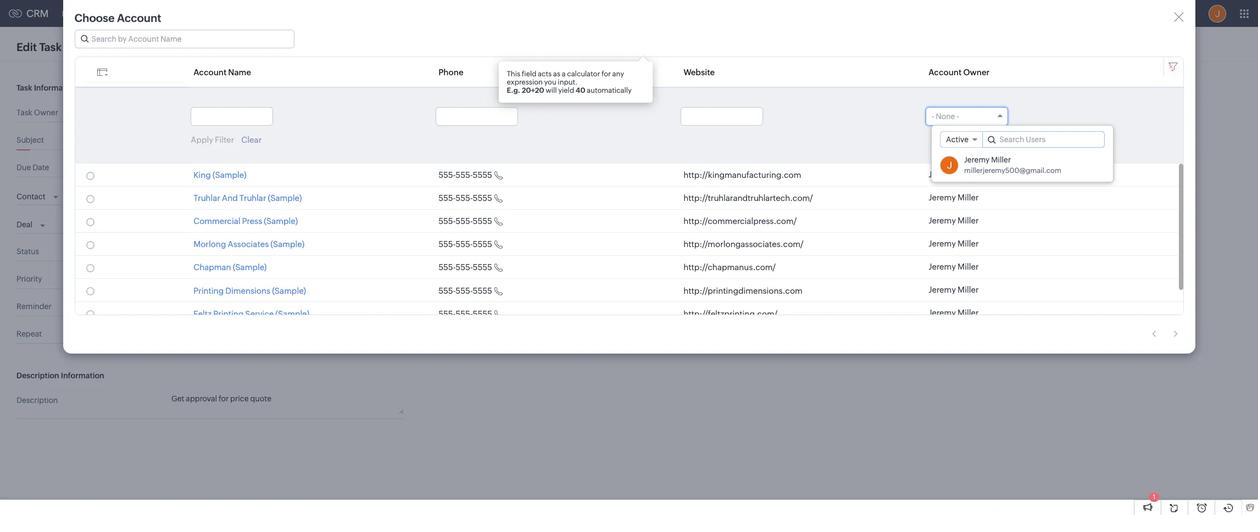 Task type: locate. For each thing, give the bounding box(es) containing it.
printing down chapman
[[193, 286, 224, 295]]

None submit
[[713, 220, 752, 238]]

date for closing date
[[536, 108, 553, 116]]

edit left page
[[67, 44, 81, 52]]

1 horizontal spatial -
[[957, 112, 959, 121]]

owner for task owner
[[34, 108, 58, 117]]

description for description
[[16, 396, 58, 405]]

0 vertical spatial description
[[16, 371, 59, 380]]

1 truhlar from the left
[[193, 193, 220, 203]]

0 horizontal spatial -
[[932, 112, 934, 121]]

name for account name
[[228, 67, 251, 77]]

description
[[16, 371, 59, 380], [16, 396, 58, 405]]

5555
[[473, 170, 492, 180], [473, 193, 492, 203], [473, 217, 492, 226], [473, 240, 492, 249], [473, 263, 492, 272], [473, 286, 492, 295], [473, 309, 492, 318]]

1 horizontal spatial account
[[193, 67, 227, 77]]

555-555-5555 for king (sample)
[[438, 170, 492, 180]]

due
[[16, 163, 31, 172]]

feltz
[[193, 309, 212, 318]]

http://truhlarandtruhlartech.com/
[[683, 193, 813, 203]]

input.
[[558, 78, 578, 86]]

(sample) up printing dimensions (sample)
[[233, 263, 267, 272]]

555-555-5555 for feltz printing service (sample)
[[438, 309, 492, 318]]

None button
[[600, 38, 649, 55], [653, 38, 727, 55], [731, 38, 770, 55], [563, 220, 612, 238], [618, 220, 709, 238], [600, 38, 649, 55], [653, 38, 727, 55], [731, 38, 770, 55], [563, 220, 612, 238], [618, 220, 709, 238]]

Search by Account Name text field
[[75, 30, 294, 48]]

555-555-5555 for chapman (sample)
[[438, 263, 492, 272]]

miller for http://commercialpress.com/
[[958, 216, 979, 225]]

will
[[546, 86, 557, 94]]

1 vertical spatial information
[[61, 371, 104, 380]]

status
[[16, 247, 39, 256]]

jeremy for http://morlongassociates.com/
[[929, 239, 956, 248]]

owner for account owner
[[963, 67, 990, 77]]

page
[[83, 44, 100, 52]]

5 555-555-5555 from the top
[[438, 263, 492, 272]]

information for task information
[[34, 84, 77, 92]]

1 horizontal spatial owner
[[963, 67, 990, 77]]

closing date
[[507, 108, 553, 116]]

555-555-5555 for truhlar and truhlar (sample)
[[438, 193, 492, 203]]

printing dimensions (sample)
[[193, 286, 306, 295]]

5 5555 from the top
[[473, 263, 492, 272]]

subject
[[16, 136, 44, 144]]

0 vertical spatial name
[[228, 67, 251, 77]]

owner down task information
[[34, 108, 58, 117]]

profile image
[[1209, 5, 1226, 22]]

date
[[536, 108, 553, 116], [32, 163, 49, 172]]

truhlar right and
[[239, 193, 266, 203]]

1 555-555-5555 from the top
[[438, 170, 492, 180]]

miller for http://chapmanus.com/
[[958, 262, 979, 271]]

date right the due
[[32, 163, 49, 172]]

crm
[[26, 8, 49, 19]]

jeremy for http://kingmanufacturing.com
[[929, 170, 956, 179]]

edit down crm link
[[16, 40, 37, 53]]

3 5555 from the top
[[473, 217, 492, 226]]

task owner
[[16, 108, 58, 117]]

closing
[[507, 108, 535, 116]]

contacts link
[[131, 0, 181, 27]]

- none -
[[932, 112, 959, 121]]

description down repeat
[[16, 371, 59, 380]]

account for account owner
[[929, 67, 962, 77]]

1 vertical spatial name
[[532, 77, 553, 86]]

1 vertical spatial date
[[32, 163, 49, 172]]

task up subject
[[16, 108, 32, 117]]

truhlar left and
[[193, 193, 220, 203]]

information
[[34, 84, 77, 92], [61, 371, 104, 380]]

choose account
[[74, 12, 161, 24]]

date down will in the left of the page
[[536, 108, 553, 116]]

- left the none
[[932, 112, 934, 121]]

2 555-555-5555 from the top
[[438, 193, 492, 203]]

2 - from the left
[[957, 112, 959, 121]]

20+20
[[522, 86, 544, 94]]

jeremy miller
[[171, 110, 218, 119], [929, 170, 979, 179], [929, 193, 979, 202], [929, 216, 979, 225], [929, 239, 979, 248], [929, 262, 979, 271], [929, 285, 979, 294], [929, 308, 979, 318]]

4 5555 from the top
[[473, 240, 492, 249]]

0 horizontal spatial owner
[[34, 108, 58, 117]]

5555 for morlong associates (sample)
[[473, 240, 492, 249]]

2 horizontal spatial account
[[929, 67, 962, 77]]

5555 for printing dimensions (sample)
[[473, 286, 492, 295]]

1
[[1153, 494, 1155, 500]]

this field acts as a calculator for any expression you input. e.g. 20+20 will yield 40 automatically
[[507, 70, 632, 94]]

7 5555 from the top
[[473, 309, 492, 318]]

1 horizontal spatial edit
[[67, 44, 81, 52]]

1 5555 from the top
[[473, 170, 492, 180]]

-
[[932, 112, 934, 121], [957, 112, 959, 121]]

2 vertical spatial task
[[16, 108, 32, 117]]

0 vertical spatial information
[[34, 84, 77, 92]]

0 horizontal spatial name
[[228, 67, 251, 77]]

morlong associates (sample)
[[193, 240, 304, 249]]

1 vertical spatial printing
[[213, 309, 243, 318]]

- None - field
[[926, 107, 1008, 126]]

jeremy miller for http://kingmanufacturing.com
[[929, 170, 979, 179]]

http://feltzprinting.com/
[[683, 309, 777, 318]]

task information
[[16, 84, 77, 92]]

edit
[[16, 40, 37, 53], [67, 44, 81, 52]]

jeremy for http://truhlarandtruhlartech.com/
[[929, 193, 956, 202]]

(sample) right associates
[[270, 240, 304, 249]]

edit inside the edit task edit page layout
[[67, 44, 81, 52]]

1 horizontal spatial truhlar
[[239, 193, 266, 203]]

service
[[245, 309, 274, 318]]

(sample) up and
[[212, 170, 246, 180]]

account
[[117, 12, 161, 24], [193, 67, 227, 77], [929, 67, 962, 77]]

2 description from the top
[[16, 396, 58, 405]]

as
[[553, 70, 560, 78]]

6 555-555-5555 from the top
[[438, 286, 492, 295]]

feltz printing service (sample) link
[[193, 309, 309, 318]]

you
[[544, 78, 556, 86]]

miller inside 'jeremy miller millerjeremy500@gmail.com'
[[991, 155, 1011, 164]]

0 vertical spatial owner
[[963, 67, 990, 77]]

deal name
[[514, 77, 553, 86]]

5555 for truhlar and truhlar (sample)
[[473, 193, 492, 203]]

1 horizontal spatial name
[[532, 77, 553, 86]]

yield
[[558, 86, 574, 94]]

printing right feltz
[[213, 309, 243, 318]]

any
[[612, 70, 624, 78]]

1 vertical spatial task
[[16, 84, 32, 92]]

jeremy miller millerjeremy500@gmail.com
[[964, 155, 1061, 175]]

0 horizontal spatial date
[[32, 163, 49, 172]]

king (sample)
[[193, 170, 246, 180]]

edit task edit page layout
[[16, 40, 126, 53]]

2 5555 from the top
[[473, 193, 492, 203]]

chapman (sample) link
[[193, 263, 267, 272]]

- right the none
[[957, 112, 959, 121]]

1 vertical spatial owner
[[34, 108, 58, 117]]

None text field
[[570, 48, 721, 57], [191, 108, 273, 125], [570, 48, 721, 57], [191, 108, 273, 125]]

contacts
[[140, 9, 172, 18]]

6 5555 from the top
[[473, 286, 492, 295]]

description information
[[16, 371, 104, 380]]

none
[[936, 112, 955, 121]]

owner up - none - field at the right of the page
[[963, 67, 990, 77]]

1 vertical spatial description
[[16, 396, 58, 405]]

name
[[228, 67, 251, 77], [532, 77, 553, 86]]

calculator
[[567, 70, 600, 78]]

commercial
[[193, 217, 240, 226]]

555-
[[438, 170, 456, 180], [456, 170, 473, 180], [438, 193, 456, 203], [456, 193, 473, 203], [438, 217, 456, 226], [456, 217, 473, 226], [438, 240, 456, 249], [456, 240, 473, 249], [438, 263, 456, 272], [456, 263, 473, 272], [438, 286, 456, 295], [456, 286, 473, 295], [438, 309, 456, 318], [456, 309, 473, 318]]

task
[[39, 40, 62, 53], [16, 84, 32, 92], [16, 108, 32, 117]]

http://morlongassociates.com/
[[683, 240, 803, 249]]

morlong associates (sample) link
[[193, 240, 304, 249]]

description down description information
[[16, 396, 58, 405]]

owner
[[963, 67, 990, 77], [34, 108, 58, 117]]

jeremy
[[171, 110, 197, 119], [964, 155, 990, 164], [929, 170, 956, 179], [929, 193, 956, 202], [929, 216, 956, 225], [929, 239, 956, 248], [929, 262, 956, 271], [929, 285, 956, 294], [929, 308, 956, 318]]

http://printingdimensions.com
[[683, 286, 802, 295]]

0 vertical spatial date
[[536, 108, 553, 116]]

0 horizontal spatial truhlar
[[193, 193, 220, 203]]

jeremy inside 'jeremy miller millerjeremy500@gmail.com'
[[964, 155, 990, 164]]

miller for http://feltzprinting.com/
[[958, 308, 979, 318]]

king
[[193, 170, 211, 180]]

3 555-555-5555 from the top
[[438, 217, 492, 226]]

account owner
[[929, 67, 990, 77]]

edit page layout link
[[67, 44, 126, 52]]

miller
[[198, 110, 218, 119], [991, 155, 1011, 164], [958, 170, 979, 179], [958, 193, 979, 202], [958, 216, 979, 225], [958, 239, 979, 248], [958, 262, 979, 271], [958, 285, 979, 294], [958, 308, 979, 318]]

jeremy miller for http://chapmanus.com/
[[929, 262, 979, 271]]

task down crm
[[39, 40, 62, 53]]

task up task owner
[[16, 84, 32, 92]]

1 horizontal spatial date
[[536, 108, 553, 116]]

40
[[576, 86, 585, 94]]

commercial press (sample)
[[193, 217, 298, 226]]

home link
[[53, 0, 92, 27]]

7 555-555-5555 from the top
[[438, 309, 492, 318]]

http://commercialpress.com/
[[683, 217, 797, 226]]

jeremy miller for http://printingdimensions.com
[[929, 285, 979, 294]]

navigation
[[1146, 326, 1184, 342]]

4 555-555-5555 from the top
[[438, 240, 492, 249]]

5555 for feltz printing service (sample)
[[473, 309, 492, 318]]

None text field
[[570, 78, 748, 87], [436, 108, 518, 125], [681, 108, 763, 125], [171, 138, 404, 147], [171, 194, 350, 202], [171, 222, 350, 231], [570, 78, 748, 87], [436, 108, 518, 125], [681, 108, 763, 125], [171, 138, 404, 147], [171, 194, 350, 202], [171, 222, 350, 231]]

jeremy miller for http://morlongassociates.com/
[[929, 239, 979, 248]]

http://chapmanus.com/
[[683, 263, 776, 272]]

1 description from the top
[[16, 371, 59, 380]]



Task type: describe. For each thing, give the bounding box(es) containing it.
task for owner
[[16, 108, 32, 117]]

morlong
[[193, 240, 226, 249]]

active
[[946, 135, 969, 144]]

crm link
[[9, 8, 49, 19]]

information for description information
[[61, 371, 104, 380]]

this
[[507, 70, 520, 78]]

marketplace element
[[1157, 0, 1180, 27]]

jeremy for http://commercialpress.com/
[[929, 216, 956, 225]]

5555 for chapman (sample)
[[473, 263, 492, 272]]

website
[[683, 67, 715, 77]]

jeremy for http://chapmanus.com/
[[929, 262, 956, 271]]

repeat
[[16, 329, 42, 338]]

automatically
[[587, 86, 632, 94]]

5555 for commercial press (sample)
[[473, 217, 492, 226]]

chapman (sample)
[[193, 263, 267, 272]]

truhlar and truhlar (sample) link
[[193, 193, 302, 203]]

miller for http://kingmanufacturing.com
[[958, 170, 979, 179]]

0 vertical spatial printing
[[193, 286, 224, 295]]

choose
[[74, 12, 115, 24]]

and
[[222, 193, 238, 203]]

description for description information
[[16, 371, 59, 380]]

jeremy for http://feltzprinting.com/
[[929, 308, 956, 318]]

task for information
[[16, 84, 32, 92]]

clear link
[[241, 135, 262, 144]]

jeremy miller option
[[932, 152, 1113, 179]]

miller for http://truhlarandtruhlartech.com/
[[958, 193, 979, 202]]

http://kingmanufacturing.com
[[683, 170, 801, 180]]

Get approval for price quote text field
[[171, 394, 404, 414]]

555-555-5555 for commercial press (sample)
[[438, 217, 492, 226]]

deal
[[514, 77, 530, 86]]

2 truhlar from the left
[[239, 193, 266, 203]]

reminder
[[16, 302, 51, 311]]

Active field
[[940, 131, 983, 148]]

MMM d, yyyy
 text field
[[570, 108, 659, 117]]

(sample) down the mmm d, yyyy text field
[[268, 193, 302, 203]]

chapman
[[193, 263, 231, 272]]

amount
[[524, 47, 553, 56]]

phone
[[438, 67, 463, 77]]

0 vertical spatial task
[[39, 40, 62, 53]]

0 horizontal spatial account
[[117, 12, 161, 24]]

account for account name
[[193, 67, 227, 77]]

profile element
[[1202, 0, 1233, 27]]

555-555-5555 for morlong associates (sample)
[[438, 240, 492, 249]]

acts
[[538, 70, 552, 78]]

miller for http://printingdimensions.com
[[958, 285, 979, 294]]

printing dimensions (sample) link
[[193, 286, 306, 295]]

priority
[[16, 275, 42, 283]]

jeremy for http://printingdimensions.com
[[929, 285, 956, 294]]

home
[[62, 9, 84, 18]]

account name
[[193, 67, 251, 77]]

jeremy miller for http://truhlarandtruhlartech.com/
[[929, 193, 979, 202]]

king (sample) link
[[193, 170, 246, 180]]

clear
[[241, 135, 262, 144]]

date for due date
[[32, 163, 49, 172]]

for
[[601, 70, 611, 78]]

press
[[242, 217, 262, 226]]

Search Users text field
[[983, 132, 1104, 147]]

associates
[[228, 240, 269, 249]]

commercial press (sample) link
[[193, 217, 298, 226]]

feltz printing service (sample)
[[193, 309, 309, 318]]

jeremy miller for http://feltzprinting.com/
[[929, 308, 979, 318]]

leads link
[[92, 0, 131, 27]]

1 - from the left
[[932, 112, 934, 121]]

mmm d, yyyy text field
[[171, 165, 369, 174]]

layout
[[102, 44, 126, 52]]

miller for http://morlongassociates.com/
[[958, 239, 979, 248]]

leads
[[101, 9, 122, 18]]

field
[[522, 70, 536, 78]]

due date
[[16, 163, 49, 172]]

expression
[[507, 78, 543, 86]]

millerjeremy500@gmail.com
[[964, 166, 1061, 175]]

e.g.
[[507, 86, 520, 94]]

name for deal name
[[532, 77, 553, 86]]

555-555-5555 for printing dimensions (sample)
[[438, 286, 492, 295]]

dimensions
[[225, 286, 270, 295]]

(sample) right 'service'
[[275, 309, 309, 318]]

jeremy miller for http://commercialpress.com/
[[929, 216, 979, 225]]

(sample) right press
[[264, 217, 298, 226]]

5555 for king (sample)
[[473, 170, 492, 180]]

truhlar and truhlar (sample)
[[193, 193, 302, 203]]

(sample) up 'service'
[[272, 286, 306, 295]]

a
[[562, 70, 566, 78]]

0 horizontal spatial edit
[[16, 40, 37, 53]]



Task type: vqa. For each thing, say whether or not it's contained in the screenshot.
the Account related to Account Owner
yes



